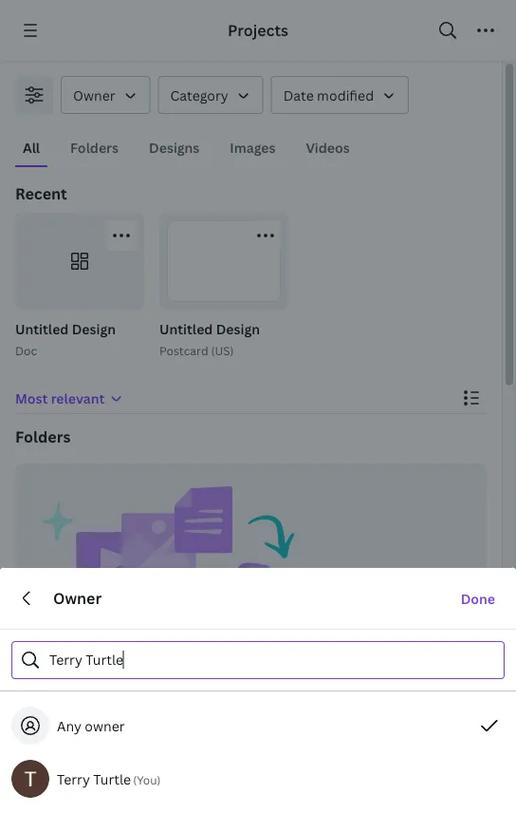 Task type: vqa. For each thing, say whether or not it's contained in the screenshot.
.
yes



Task type: locate. For each thing, give the bounding box(es) containing it.
canva
[[85, 703, 127, 721]]

design inside untitled design postcard (us)
[[216, 320, 260, 338]]

folders
[[187, 645, 239, 666]]

terry turtle option
[[0, 752, 517, 806]]

0 horizontal spatial untitled
[[15, 320, 69, 338]]

pro
[[129, 703, 153, 721]]

images
[[230, 138, 276, 156]]

design
[[72, 320, 116, 338], [216, 320, 260, 338]]

folders down 'doc'
[[15, 427, 71, 447]]

videos button
[[299, 129, 358, 165]]

1 horizontal spatial design
[[216, 320, 260, 338]]

untitled
[[15, 320, 69, 338], [160, 320, 213, 338]]

untitled inside untitled design postcard (us)
[[160, 320, 213, 338]]

(us)
[[211, 343, 234, 358]]

recent
[[15, 183, 67, 204]]

design for untitled design doc
[[72, 320, 116, 338]]

1 design from the left
[[72, 320, 116, 338]]

organized
[[75, 645, 147, 666]]

easily
[[154, 684, 190, 702]]

design inside untitled design doc
[[72, 320, 116, 338]]

untitled inside untitled design doc
[[15, 320, 69, 338]]

1 horizontal spatial untitled
[[160, 320, 213, 338]]

0 horizontal spatial design
[[72, 320, 116, 338]]

create a folder to easily organize your personal and team content.
[[38, 684, 460, 702]]

untitled for untitled design doc
[[15, 320, 69, 338]]

untitled design postcard (us)
[[160, 320, 260, 358]]

)
[[157, 772, 161, 788]]

design for untitled design postcard (us)
[[216, 320, 260, 338]]

Search people search field
[[49, 642, 493, 678]]

your
[[251, 684, 280, 702]]

any owner button
[[0, 699, 517, 752]]

untitled up 'doc'
[[15, 320, 69, 338]]

0 vertical spatial folders
[[70, 138, 119, 156]]

1 untitled from the left
[[15, 320, 69, 338]]

owner
[[85, 717, 125, 735]]

upgrade
[[15, 724, 72, 743]]

folder
[[95, 684, 133, 702]]

.
[[102, 724, 105, 743]]

organize
[[193, 684, 247, 702]]

2 design from the left
[[216, 320, 260, 338]]

terry turtle ( you )
[[57, 770, 161, 788]]

you
[[137, 772, 157, 788]]

now
[[75, 724, 102, 743]]

folders
[[70, 138, 119, 156], [15, 427, 71, 447]]

content.
[[406, 684, 460, 702]]

untitled up postcard
[[160, 320, 213, 338]]

folders right all button
[[70, 138, 119, 156]]

limited
[[302, 703, 351, 721]]

personal
[[283, 684, 339, 702]]

projects
[[228, 20, 289, 40]]

list box
[[0, 699, 517, 806]]

upgrade now button
[[15, 724, 102, 743]]

terry
[[57, 770, 90, 788]]

🎁
[[15, 703, 29, 721]]

any owner option
[[0, 699, 517, 752]]

2 untitled from the left
[[160, 320, 213, 338]]

1 vertical spatial folders
[[15, 427, 71, 447]]

🎁 50% off canva pro for the first 3 months. limited time offer. upgrade now .
[[15, 703, 422, 743]]

folders button
[[63, 129, 126, 165]]

untitled for untitled design postcard (us)
[[160, 320, 213, 338]]



Task type: describe. For each thing, give the bounding box(es) containing it.
team
[[370, 684, 403, 702]]

months.
[[246, 703, 299, 721]]

images button
[[223, 129, 284, 165]]

turtle
[[93, 770, 131, 788]]

done link
[[452, 580, 505, 618]]

to
[[137, 684, 150, 702]]

home button
[[0, 768, 103, 813]]

any
[[57, 717, 82, 735]]

3
[[235, 703, 243, 721]]

any owner
[[57, 717, 125, 735]]

all
[[23, 138, 40, 156]]

home
[[38, 795, 66, 808]]

folders inside folders button
[[70, 138, 119, 156]]

(
[[133, 772, 137, 788]]

first
[[204, 703, 232, 721]]

untitled design doc
[[15, 320, 116, 358]]

create
[[38, 684, 81, 702]]

a
[[84, 684, 91, 702]]

all button
[[15, 129, 48, 165]]

owner
[[53, 588, 102, 609]]

doc
[[15, 343, 37, 358]]

postcard
[[160, 343, 209, 358]]

done
[[461, 590, 496, 608]]

and
[[343, 684, 367, 702]]

off
[[63, 703, 83, 721]]

offer.
[[387, 703, 422, 721]]

for
[[156, 703, 176, 721]]

list box containing any owner
[[0, 699, 517, 806]]

designs
[[149, 138, 200, 156]]

videos
[[306, 138, 350, 156]]

stay organized with folders
[[38, 645, 239, 666]]

designs button
[[142, 129, 207, 165]]

time
[[354, 703, 384, 721]]

50%
[[31, 703, 61, 721]]

the
[[179, 703, 201, 721]]

stay
[[38, 645, 71, 666]]

with
[[151, 645, 183, 666]]



